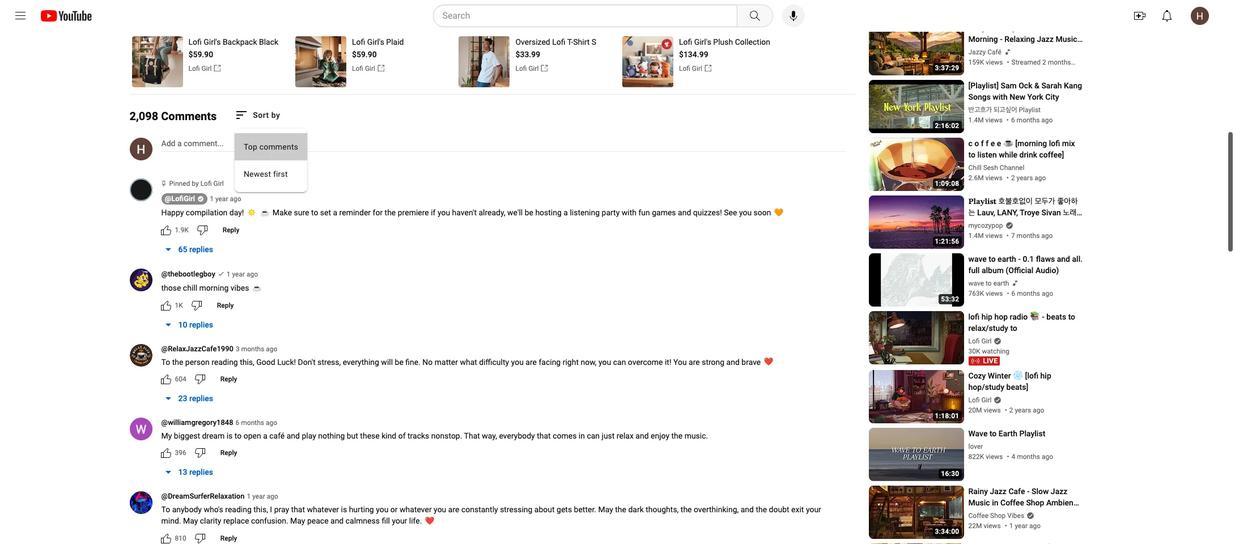 Task type: locate. For each thing, give the bounding box(es) containing it.
music inside cozy balcony jazz in autumn morning - relaxing jazz music instrumental for relaxation and chill
[[1056, 35, 1077, 44]]

2 f from the left
[[986, 139, 989, 148]]

2 horizontal spatial may
[[598, 505, 613, 514]]

📚
[[1030, 313, 1040, 322]]

1 whatever from the left
[[307, 505, 339, 514]]

2 years ago up wave to earth playlist by lover 822,473 views 4 months ago 16 minutes element
[[1010, 407, 1044, 415]]

호불호없이
[[999, 197, 1033, 206]]

1 wave from the top
[[969, 255, 987, 264]]

lofi girl up 30k
[[969, 338, 992, 345]]

relaxation up streamed
[[1029, 46, 1067, 55]]

2 1.4m views from the top
[[969, 232, 1003, 240]]

cozy winter ❄️ [lofi hip hop/study beats] by lofi girl 20,124,391 views 2 years ago 1 hour, 18 minutes element
[[969, 370, 1083, 393]]

1.4m views down mycozypop on the top right of page
[[969, 232, 1003, 240]]

your right exit on the bottom right of the page
[[806, 505, 821, 514]]

streamed
[[1012, 59, 1041, 67]]

whatever up peace
[[307, 505, 339, 514]]

girl's left plaid
[[367, 37, 384, 46]]

1 vertical spatial earth
[[994, 280, 1009, 288]]

earth
[[998, 255, 1016, 264], [994, 280, 1009, 288]]

1 vertical spatial wave
[[969, 280, 984, 288]]

sam
[[1001, 81, 1017, 90]]

2 1.4m from the top
[[969, 232, 984, 240]]

1 horizontal spatial is
[[341, 505, 347, 514]]

1 vertical spatial shop
[[990, 512, 1006, 520]]

None search field
[[412, 5, 775, 27]]

0 horizontal spatial are
[[448, 505, 459, 514]]

reply text field for who's
[[220, 535, 237, 543]]

can left "overcome"
[[613, 357, 626, 367]]

by right sort
[[271, 110, 280, 119]]

0 vertical spatial is
[[227, 432, 233, 441]]

lofi inside lofi hip hop radio 📚 - beats to relax/study to
[[969, 313, 980, 322]]

overcome
[[628, 357, 663, 367]]

1.4m views for lany,
[[969, 232, 1003, 240]]

1 year ago down vibes
[[1010, 522, 1041, 530]]

0 horizontal spatial is
[[227, 432, 233, 441]]

1:09:08
[[935, 180, 960, 188]]

reply text field for person
[[220, 376, 237, 383]]

and left all.
[[1057, 255, 1070, 264]]

reply button for person
[[214, 370, 244, 389]]

$59.90 inside lofi girl's backpack black $59.90
[[189, 50, 213, 59]]

0 vertical spatial be
[[525, 208, 533, 217]]

1 horizontal spatial whatever
[[400, 505, 432, 514]]

wave for wave to earth
[[969, 280, 984, 288]]

reply down day!
[[223, 226, 239, 234]]

1 vertical spatial cozy
[[969, 372, 986, 381]]

girl's for plush
[[694, 37, 711, 46]]

2 vertical spatial in
[[992, 499, 999, 508]]

set
[[320, 208, 331, 217]]

can inside @williamgregory1848 6 months ago my biggest dream is to open a café and play nothing but these kind of tracks nonstop. that way, everybody that comes in can just relax and enjoy the music.
[[587, 432, 600, 441]]

a
[[177, 139, 182, 148], [333, 208, 337, 217], [564, 208, 568, 217], [263, 432, 267, 441]]

music inside rainy jazz cafe - slow jazz music in coffee shop ambience for work, study and relaxation
[[969, 499, 990, 508]]

by inside 'dropdown button'
[[271, 110, 280, 119]]

to left open
[[235, 432, 242, 441]]

1.4m for [playlist] sam ock & sarah kang songs with new york city
[[969, 116, 984, 124]]

6 up reply text field
[[236, 419, 239, 427]]

1 up compilation
[[210, 195, 214, 203]]

shop down 'slow'
[[1026, 499, 1045, 508]]

doubt
[[769, 505, 790, 514]]

drink
[[1020, 150, 1037, 160]]

2,098
[[130, 109, 158, 123]]

2 vertical spatial 1 year ago link
[[247, 492, 278, 502]]

1 horizontal spatial lofi
[[1049, 139, 1060, 148]]

1 vertical spatial that
[[291, 505, 305, 514]]

1 horizontal spatial your
[[806, 505, 821, 514]]

lofi girl for oversized lofi t-shirt s $33.99
[[516, 65, 539, 73]]

year up vibes
[[232, 270, 245, 278]]

views down mycozypop on the top right of page
[[986, 232, 1003, 240]]

1 girl's from the left
[[204, 37, 221, 46]]

months right 7
[[1017, 232, 1040, 240]]

0 vertical spatial relaxation
[[1029, 46, 1067, 55]]

0 vertical spatial 2 years ago
[[1011, 174, 1046, 182]]

wave to earth - 0.1 flaws and all. full album (official audio) by wave to earth 763,920 views 6 months ago 53 minutes element
[[969, 254, 1083, 276]]

reply text field down 3
[[220, 376, 237, 383]]

2 horizontal spatial girl's
[[694, 37, 711, 46]]

reading for person
[[212, 357, 238, 367]]

$59.90 inside lofi girl's plaid $59.90
[[352, 50, 377, 59]]

lofi girl for lofi girl's plaid $59.90
[[352, 65, 375, 73]]

0 horizontal spatial in
[[579, 432, 585, 441]]

🧡 image
[[774, 208, 783, 217]]

music
[[1056, 35, 1077, 44], [969, 499, 990, 508]]

exit
[[791, 505, 804, 514]]

coffee up "study"
[[1001, 499, 1024, 508]]

wave to earth - 0.1 flaws and all. full album (official audio)
[[969, 255, 1083, 275]]

girl's left backpack
[[204, 37, 221, 46]]

fine.
[[406, 357, 421, 367]]

kind
[[382, 432, 396, 441]]

biggest
[[174, 432, 200, 441]]

0 vertical spatial reading
[[212, 357, 238, 367]]

0 horizontal spatial e
[[991, 139, 995, 148]]

lofi
[[189, 37, 202, 46], [352, 37, 365, 46], [552, 37, 565, 46], [679, 37, 692, 46], [189, 65, 200, 73], [352, 65, 363, 73], [516, 65, 527, 73], [679, 65, 690, 73], [200, 180, 212, 188], [969, 338, 980, 345], [969, 396, 980, 404]]

1 hour, 21 minutes, 56 seconds element
[[935, 238, 960, 246]]

that
[[537, 432, 551, 441], [291, 505, 305, 514]]

sivan
[[1042, 208, 1061, 217]]

stressing
[[500, 505, 533, 514]]

that right pray
[[291, 505, 305, 514]]

be right we'll
[[525, 208, 533, 217]]

lofi down $33.99 at the top left of page
[[516, 65, 527, 73]]

that left comes
[[537, 432, 551, 441]]

quizzes!
[[693, 208, 722, 217]]

1 up the replace
[[247, 493, 251, 501]]

1 vertical spatial hip
[[1041, 372, 1052, 381]]

coffee shop vibes
[[969, 512, 1025, 520]]

1 cozy from the top
[[969, 23, 986, 33]]

thoughts,
[[646, 505, 679, 514]]

0 vertical spatial music
[[1056, 35, 1077, 44]]

1 vertical spatial be
[[395, 357, 404, 367]]

1 horizontal spatial by
[[271, 110, 280, 119]]

lofi up the relax/study
[[969, 313, 980, 322]]

Reply text field
[[223, 226, 239, 234], [217, 301, 234, 309], [220, 376, 237, 383], [220, 535, 237, 543]]

0 vertical spatial hip
[[982, 313, 993, 322]]

0 horizontal spatial music
[[969, 499, 990, 508]]

t-
[[567, 37, 573, 46]]

lofi up $134.99
[[679, 37, 692, 46]]

ago down audio)
[[1042, 290, 1053, 298]]

relax/study
[[969, 324, 1009, 333]]

1 up morning
[[227, 270, 230, 278]]

views down coffee shop vibes at the bottom right of page
[[984, 522, 1001, 530]]

reply text field down day!
[[223, 226, 239, 234]]

2 years ago for ☕️
[[1011, 174, 1046, 182]]

- inside wave to earth - 0.1 flaws and all. full album (official audio)
[[1018, 255, 1021, 264]]

months up sarah
[[1048, 59, 1071, 67]]

year inside @dreamsurferrelaxation 1 year ago
[[252, 493, 265, 501]]

and down autumn at the top right of page
[[1069, 46, 1082, 55]]

lofi girl for lofi girl's plush collection $134.99
[[679, 65, 702, 73]]

3 girl's from the left
[[694, 37, 711, 46]]

2 $59.90 from the left
[[352, 50, 377, 59]]

1 horizontal spatial that
[[537, 432, 551, 441]]

to left set
[[311, 208, 318, 217]]

0 horizontal spatial by
[[192, 180, 199, 188]]

0 vertical spatial 2
[[1043, 59, 1046, 67]]

listen
[[978, 150, 997, 160]]

may down 'anybody' on the left bottom
[[183, 517, 198, 526]]

may left peace
[[290, 517, 305, 526]]

girl down lofi girl's plaid $59.90
[[365, 65, 375, 73]]

@relaxjazzcafe1990 3 months ago
[[161, 344, 277, 353]]

girl's inside lofi girl's backpack black $59.90
[[204, 37, 221, 46]]

1 vertical spatial can
[[587, 432, 600, 441]]

1.4m down 반고흐가
[[969, 116, 984, 124]]

1 vertical spatial to
[[161, 505, 170, 514]]

for up 22m
[[969, 510, 979, 519]]

3
[[236, 345, 240, 353]]

1k likes element
[[175, 300, 183, 310]]

cozy inside cozy winter ❄️ [lofi hip hop/study beats]
[[969, 372, 986, 381]]

ago up wave to earth playlist by lover 822,473 views 4 months ago 16 minutes element
[[1033, 407, 1044, 415]]

views for wave to earth playlist
[[986, 453, 1003, 461]]

avatar image image
[[1191, 7, 1209, 25]]

0 vertical spatial 6 months ago
[[1011, 116, 1053, 124]]

0 vertical spatial with
[[993, 93, 1008, 102]]

0 vertical spatial in
[[1037, 23, 1043, 33]]

@thebootlegboy
[[161, 270, 215, 278]]

2 years ago down channel
[[1011, 174, 1046, 182]]

hip right [lofi
[[1041, 372, 1052, 381]]

2 girl's from the left
[[367, 37, 384, 46]]

earth up (official
[[998, 255, 1016, 264]]

in inside rainy jazz cafe - slow jazz music in coffee shop ambience for work, study and relaxation
[[992, 499, 999, 508]]

1 f from the left
[[981, 139, 984, 148]]

1 year ago link up i
[[247, 492, 278, 502]]

shop inside rainy jazz cafe - slow jazz music in coffee shop ambience for work, study and relaxation
[[1026, 499, 1045, 508]]

1 vertical spatial 1.4m
[[969, 232, 984, 240]]

coffee inside rainy jazz cafe - slow jazz music in coffee shop ambience for work, study and relaxation
[[1001, 499, 1024, 508]]

1 vertical spatial years
[[1015, 407, 1031, 415]]

@relaxjazzcafe1990 link
[[161, 344, 234, 355]]

1 year ago up day!
[[210, 195, 241, 203]]

- down balcony
[[1000, 35, 1003, 44]]

and inside cozy balcony jazz in autumn morning - relaxing jazz music instrumental for relaxation and chill
[[1069, 46, 1082, 55]]

that inside to anybody who's reading this, i pray that whatever is hurting you or whatever you are constantly stressing about gets better. may the dark thoughts, the overthinking, and the doubt exit your mind. may clarity replace confusion. may peace and calmness fill your life.
[[291, 505, 305, 514]]

1 to from the top
[[161, 357, 170, 367]]

2 for cozy winter ❄️ [lofi hip hop/study beats]
[[1010, 407, 1013, 415]]

lofi inside c o f f e e ☕️ [morning lofi mix to listen while drink coffee]
[[1049, 139, 1060, 148]]

the right enjoy
[[671, 432, 683, 441]]

life.
[[409, 517, 422, 526]]

and inside rainy jazz cafe - slow jazz music in coffee shop ambience for work, study and relaxation
[[1025, 510, 1038, 519]]

@thebootlegboy, verified user element
[[161, 269, 215, 279]]

6 inside @williamgregory1848 6 months ago my biggest dream is to open a café and play nothing but these kind of tracks nonstop. that way, everybody that comes in can just relax and enjoy the music.
[[236, 419, 239, 427]]

6 months ago link
[[236, 418, 277, 428]]

159k
[[969, 59, 984, 67]]

1 1.4m views from the top
[[969, 116, 1003, 124]]

to
[[969, 150, 976, 160], [311, 208, 318, 217], [989, 255, 996, 264], [986, 280, 992, 288], [1068, 313, 1075, 322], [1010, 324, 1018, 333], [990, 429, 997, 438], [235, 432, 242, 441]]

1 year ago link up vibes
[[227, 269, 258, 279]]

lofi inside oversized lofi t-shirt s $33.99
[[552, 37, 565, 46]]

2 wave from the top
[[969, 280, 984, 288]]

café
[[988, 48, 1002, 56]]

1 vertical spatial 6 months ago
[[1012, 290, 1053, 298]]

0 vertical spatial years
[[1017, 174, 1033, 182]]

girl down $33.99 at the top left of page
[[529, 65, 539, 73]]

years up wave to earth playlist by lover 822,473 views 4 months ago 16 minutes element
[[1015, 407, 1031, 415]]

1 vertical spatial reading
[[225, 505, 252, 514]]

reading inside to anybody who's reading this, i pray that whatever is hurting you or whatever you are constantly stressing about gets better. may the dark thoughts, the overthinking, and the doubt exit your mind. may clarity replace confusion. may peace and calmness fill your life.
[[225, 505, 252, 514]]

0 horizontal spatial girl's
[[204, 37, 221, 46]]

1 vertical spatial 1 year ago link
[[227, 269, 258, 279]]

1 vertical spatial 2 years ago
[[1010, 407, 1044, 415]]

1 horizontal spatial coffee
[[1001, 499, 1024, 508]]

chill sesh channel
[[969, 164, 1025, 172]]

calmness
[[346, 517, 380, 526]]

to up 763k views
[[986, 280, 992, 288]]

☕ image
[[252, 283, 261, 292]]

0 vertical spatial cozy
[[969, 23, 986, 33]]

soon
[[754, 208, 771, 217]]

1 vertical spatial in
[[579, 432, 585, 441]]

this, for i
[[254, 505, 268, 514]]

lofi down $134.99
[[679, 65, 690, 73]]

cozy for cozy balcony jazz in autumn morning - relaxing jazz music instrumental for relaxation and chill
[[969, 23, 986, 33]]

22m views
[[969, 522, 1001, 530]]

music down rainy on the bottom right of page
[[969, 499, 990, 508]]

lofi girl
[[189, 65, 212, 73], [352, 65, 375, 73], [516, 65, 539, 73], [679, 65, 702, 73], [969, 338, 992, 345], [969, 396, 992, 404]]

6 months ago up [morning on the right top of the page
[[1011, 116, 1053, 124]]

study
[[1003, 510, 1023, 519]]

2 cozy from the top
[[969, 372, 986, 381]]

2 up the earth
[[1010, 407, 1013, 415]]

reply button for morning
[[210, 296, 241, 314]]

0 vertical spatial by
[[271, 110, 280, 119]]

this, inside to anybody who's reading this, i pray that whatever is hurting you or whatever you are constantly stressing about gets better. may the dark thoughts, the overthinking, and the doubt exit your mind. may clarity replace confusion. may peace and calmness fill your life.
[[254, 505, 268, 514]]

chill down jazzy
[[969, 57, 984, 67]]

cozy inside cozy balcony jazz in autumn morning - relaxing jazz music instrumental for relaxation and chill
[[969, 23, 986, 33]]

1 vertical spatial 6
[[1012, 290, 1016, 298]]

sort
[[253, 110, 269, 119]]

1 horizontal spatial e
[[997, 139, 1001, 148]]

replace
[[223, 517, 249, 526]]

𝐏𝐥𝐚𝐲𝐥𝐢𝐬𝐭 호불호없이 모두가 좋아하는 lauv, lany, troye sivan 노래.. (팝송) by mycozypop 1,482,256 views 7 months ago 1 hour, 21 minutes element
[[969, 196, 1083, 229]]

views down café
[[986, 59, 1003, 67]]

0 vertical spatial coffee
[[1001, 499, 1024, 508]]

reply down 3
[[220, 376, 237, 383]]

collection
[[735, 37, 770, 46]]

shop
[[1026, 499, 1045, 508], [990, 512, 1006, 520]]

0 horizontal spatial that
[[291, 505, 305, 514]]

chill
[[183, 283, 197, 292]]

and right peace
[[331, 517, 344, 526]]

2 years ago
[[1011, 174, 1046, 182], [1010, 407, 1044, 415]]

girl up 20m views
[[982, 396, 992, 404]]

$134.99
[[679, 50, 708, 59]]

chill inside cozy balcony jazz in autumn morning - relaxing jazz music instrumental for relaxation and chill
[[969, 57, 984, 67]]

relaxation down ambience
[[1040, 510, 1077, 519]]

-
[[1000, 35, 1003, 44], [1018, 255, 1021, 264], [1042, 313, 1045, 322], [1027, 487, 1030, 496]]

are
[[526, 357, 537, 367], [689, 357, 700, 367], [448, 505, 459, 514]]

hop
[[995, 313, 1008, 322]]

ago inside streamed 2 months ago
[[969, 69, 980, 77]]

1 horizontal spatial girl's
[[367, 37, 384, 46]]

girl up compilation
[[213, 180, 224, 188]]

this,
[[240, 357, 254, 367], [254, 505, 268, 514]]

black
[[259, 37, 278, 46]]

autumn
[[1045, 23, 1073, 33]]

you
[[438, 208, 450, 217], [739, 208, 752, 217], [511, 357, 524, 367], [599, 357, 611, 367], [376, 505, 389, 514], [434, 505, 446, 514]]

1 horizontal spatial in
[[992, 499, 999, 508]]

reply for morning
[[217, 301, 234, 309]]

1 horizontal spatial music
[[1056, 35, 1077, 44]]

to left the earth
[[990, 429, 997, 438]]

2 vertical spatial 6
[[236, 419, 239, 427]]

2 inside streamed 2 months ago
[[1043, 59, 1046, 67]]

views down 반고흐가 되고싶어 playlist
[[986, 116, 1003, 124]]

0 vertical spatial chill
[[969, 57, 984, 67]]

cozy for cozy winter ❄️ [lofi hip hop/study beats]
[[969, 372, 986, 381]]

2 to from the top
[[161, 505, 170, 514]]

3:37:29 link
[[869, 22, 964, 77]]

1 chill from the top
[[969, 57, 984, 67]]

ago down 159k
[[969, 69, 980, 77]]

1 $59.90 from the left
[[189, 50, 213, 59]]

1 vertical spatial by
[[192, 180, 199, 188]]

- right 📚
[[1042, 313, 1045, 322]]

0 horizontal spatial coffee
[[969, 512, 989, 520]]

396 likes element
[[175, 448, 186, 458]]

e up listen
[[991, 139, 995, 148]]

1 vertical spatial coffee
[[969, 512, 989, 520]]

are left constantly
[[448, 505, 459, 514]]

1 vertical spatial chill
[[969, 164, 982, 172]]

with inside [playlist] sam ock & sarah kang songs with new york city
[[993, 93, 1008, 102]]

1 vertical spatial lofi
[[969, 313, 980, 322]]

☀ image
[[247, 208, 256, 217]]

1.4m views
[[969, 116, 1003, 124], [969, 232, 1003, 240]]

0 horizontal spatial hip
[[982, 313, 993, 322]]

reply button down 3
[[214, 370, 244, 389]]

constantly
[[461, 505, 498, 514]]

1:21:56 link
[[869, 196, 964, 250]]

reply text field for day!
[[223, 226, 239, 234]]

right
[[563, 357, 579, 367]]

822k
[[969, 453, 984, 461]]

0 horizontal spatial $59.90
[[189, 50, 213, 59]]

396
[[175, 449, 186, 457]]

0 vertical spatial 6
[[1011, 116, 1015, 124]]

reply button for day!
[[216, 221, 246, 239]]

dream
[[202, 432, 225, 441]]

1 vertical spatial with
[[622, 208, 637, 217]]

girl's up $134.99
[[694, 37, 711, 46]]

1 horizontal spatial $59.90
[[352, 50, 377, 59]]

6
[[1011, 116, 1015, 124], [1012, 290, 1016, 298], [236, 419, 239, 427]]

if
[[431, 208, 436, 217]]

all.
[[1072, 255, 1083, 264]]

months right 3
[[241, 345, 264, 353]]

the inside @williamgregory1848 6 months ago my biggest dream is to open a café and play nothing but these kind of tracks nonstop. that way, everybody that comes in can just relax and enjoy the music.
[[671, 432, 683, 441]]

2 vertical spatial 1 year ago
[[1010, 522, 1041, 530]]

2 chill from the top
[[969, 164, 982, 172]]

views for [playlist] sam ock & sarah kang songs with new york city
[[986, 116, 1003, 124]]

months up open
[[241, 419, 264, 427]]

are left facing
[[526, 357, 537, 367]]

- inside rainy jazz cafe - slow jazz music in coffee shop ambience for work, study and relaxation
[[1027, 487, 1030, 496]]

1 vertical spatial for
[[969, 510, 979, 519]]

views down wave to earth
[[986, 290, 1003, 298]]

my
[[161, 432, 172, 441]]

0 vertical spatial wave
[[969, 255, 987, 264]]

relaxation inside cozy balcony jazz in autumn morning - relaxing jazz music instrumental for relaxation and chill
[[1029, 46, 1067, 55]]

1 horizontal spatial be
[[525, 208, 533, 217]]

girl's inside lofi girl's plush collection $134.99
[[694, 37, 711, 46]]

6 for album
[[1012, 290, 1016, 298]]

watching
[[982, 348, 1010, 356]]

your
[[806, 505, 821, 514], [392, 517, 407, 526]]

girl's inside lofi girl's plaid $59.90
[[367, 37, 384, 46]]

wave up full
[[969, 255, 987, 264]]

to inside to anybody who's reading this, i pray that whatever is hurting you or whatever you are constantly stressing about gets better. may the dark thoughts, the overthinking, and the doubt exit your mind. may clarity replace confusion. may peace and calmness fill your life.
[[161, 505, 170, 514]]

wave to earth playlist
[[969, 429, 1046, 438]]

1 horizontal spatial hip
[[1041, 372, 1052, 381]]

0 vertical spatial 1.4m
[[969, 116, 984, 124]]

earth down album
[[994, 280, 1009, 288]]

0 vertical spatial to
[[161, 357, 170, 367]]

1 horizontal spatial f
[[986, 139, 989, 148]]

1 inside @dreamsurferrelaxation 1 year ago
[[247, 493, 251, 501]]

Add a comment... text field
[[161, 139, 224, 148]]

cozy
[[969, 23, 986, 33], [969, 372, 986, 381]]

lofi girl down $33.99 at the top left of page
[[516, 65, 539, 73]]

2 vertical spatial 2
[[1010, 407, 1013, 415]]

0 vertical spatial can
[[613, 357, 626, 367]]

0 horizontal spatial f
[[981, 139, 984, 148]]

0 vertical spatial this,
[[240, 357, 254, 367]]

810 likes element
[[175, 534, 186, 544]]

to for to anybody who's reading this, i pray that whatever is hurting you or whatever you are constantly stressing about gets better. may the dark thoughts, the overthinking, and the doubt exit your mind. may clarity replace confusion. may peace and calmness fill your life.
[[161, 505, 170, 514]]

1 vertical spatial is
[[341, 505, 347, 514]]

@dreamsurferrelaxation
[[161, 492, 245, 501]]

reading for who's
[[225, 505, 252, 514]]

months up [morning on the right top of the page
[[1017, 116, 1040, 124]]

6 months ago
[[1011, 116, 1053, 124], [1012, 290, 1053, 298]]

7
[[1011, 232, 1015, 240]]

earth inside wave to earth - 0.1 flaws and all. full album (official audio)
[[998, 255, 1016, 264]]

1 vertical spatial 2
[[1011, 174, 1015, 182]]

sort by
[[253, 110, 280, 119]]

reply for day!
[[223, 226, 239, 234]]

3 months ago link
[[236, 344, 277, 354]]

@williamgregory1848 image
[[130, 418, 152, 441]]

𝐏𝐥𝐚𝐲𝐥𝐢𝐬𝐭
[[969, 197, 997, 206]]

girl's for plaid
[[367, 37, 384, 46]]

york
[[1028, 93, 1044, 102]]

is left hurting
[[341, 505, 347, 514]]

may right better. on the bottom of page
[[598, 505, 613, 514]]

@dreamsurferrelaxation image
[[130, 492, 152, 514]]

1 vertical spatial relaxation
[[1040, 510, 1077, 519]]

1 horizontal spatial for
[[969, 510, 979, 519]]

group
[[235, 108, 308, 198]]

a left café
[[263, 432, 267, 441]]

2 whatever from the left
[[400, 505, 432, 514]]

list box
[[235, 128, 308, 192]]

0 vertical spatial 1.4m views
[[969, 116, 1003, 124]]

1 vertical spatial your
[[392, 517, 407, 526]]

your down or
[[392, 517, 407, 526]]

1 vertical spatial music
[[969, 499, 990, 508]]

1 1.4m from the top
[[969, 116, 984, 124]]

newest first link
[[235, 160, 308, 187]]

months up 📚
[[1017, 290, 1040, 298]]

@thebootlegboy image
[[130, 269, 152, 291]]

views
[[986, 59, 1003, 67], [986, 116, 1003, 124], [986, 174, 1003, 182], [986, 232, 1003, 240], [986, 290, 1003, 298], [984, 407, 1001, 415], [986, 453, 1003, 461], [984, 522, 1001, 530]]

wave inside wave to earth - 0.1 flaws and all. full album (official audio)
[[969, 255, 987, 264]]

lofi girl down $134.99
[[679, 65, 702, 73]]

0 horizontal spatial lofi
[[969, 313, 980, 322]]



Task type: vqa. For each thing, say whether or not it's contained in the screenshot.
'3:34:00' link
yes



Task type: describe. For each thing, give the bounding box(es) containing it.
matter
[[435, 357, 458, 367]]

flaws
[[1036, 255, 1055, 264]]

wave
[[969, 429, 988, 438]]

1 year ago link for reading
[[247, 492, 278, 502]]

- inside lofi hip hop radio 📚 - beats to relax/study to
[[1042, 313, 1045, 322]]

i
[[270, 505, 272, 514]]

years for beats]
[[1015, 407, 1031, 415]]

reply text field for morning
[[217, 301, 234, 309]]

1 hour, 9 minutes, 8 seconds element
[[935, 180, 960, 188]]

lofi up 20m
[[969, 396, 980, 404]]

you right see
[[739, 208, 752, 217]]

nothing
[[318, 432, 345, 441]]

morning
[[199, 283, 229, 292]]

16 minutes, 30 seconds element
[[941, 470, 960, 478]]

2 horizontal spatial are
[[689, 357, 700, 367]]

list box containing top comments
[[235, 128, 308, 192]]

earth for wave to earth - 0.1 flaws and all. full album (official audio)
[[998, 255, 1016, 264]]

a right hosting on the left top
[[564, 208, 568, 217]]

the right thoughts,
[[681, 505, 692, 514]]

to inside @williamgregory1848 6 months ago my biggest dream is to open a café and play nothing but these kind of tracks nonstop. that way, everybody that comes in can just relax and enjoy the music.
[[235, 432, 242, 441]]

by for pinned
[[192, 180, 199, 188]]

this, for good
[[240, 357, 254, 367]]

winter
[[988, 372, 1011, 381]]

games
[[652, 208, 676, 217]]

comments
[[260, 142, 298, 151]]

lauv,
[[977, 208, 995, 217]]

2 years ago for beats]
[[1010, 407, 1044, 415]]

months inside @relaxjazzcafe1990 3 months ago
[[241, 345, 264, 353]]

we'll
[[507, 208, 523, 217]]

you right if
[[438, 208, 450, 217]]

comment...
[[184, 139, 224, 148]]

haven't
[[452, 208, 477, 217]]

everybody
[[499, 432, 535, 441]]

months inside @williamgregory1848 6 months ago my biggest dream is to open a café and play nothing but these kind of tracks nonstop. that way, everybody that comes in can just relax and enjoy the music.
[[241, 419, 264, 427]]

work,
[[981, 510, 1001, 519]]

reply button for who's
[[214, 530, 244, 544]]

clarity
[[200, 517, 221, 526]]

make sure to set a reminder for the premiere if you haven't already, we'll be hosting a listening party with fun games and quizzes! see you soon
[[271, 208, 773, 217]]

the left doubt
[[756, 505, 767, 514]]

❤ image
[[764, 357, 773, 366]]

lofi up 30k
[[969, 338, 980, 345]]

you up ❤ image
[[434, 505, 446, 514]]

and left play
[[287, 432, 300, 441]]

3 hours, 34 minutes element
[[935, 528, 960, 536]]

oversized lofi t-shirt s $33.99
[[516, 37, 596, 59]]

to down radio
[[1010, 324, 1018, 333]]

fill
[[382, 517, 390, 526]]

1 e from the left
[[991, 139, 995, 148]]

to inside wave to earth playlist by lover 822,473 views 4 months ago 16 minutes element
[[990, 429, 997, 438]]

ago inside @relaxjazzcafe1990 3 months ago
[[266, 345, 277, 353]]

city
[[1046, 93, 1059, 102]]

and right relax on the bottom of the page
[[636, 432, 649, 441]]

반고흐가
[[969, 106, 992, 114]]

just
[[602, 432, 615, 441]]

0 horizontal spatial with
[[622, 208, 637, 217]]

earth
[[999, 429, 1018, 438]]

pray
[[274, 505, 289, 514]]

1.9k likes element
[[175, 225, 189, 235]]

backpack
[[223, 37, 257, 46]]

@dreamsurferrelaxation 1 year ago
[[161, 492, 278, 501]]

wave for wave to earth - 0.1 flaws and all. full album (official audio)
[[969, 255, 987, 264]]

ago inside @williamgregory1848 6 months ago my biggest dream is to open a café and play nothing but these kind of tracks nonstop. that way, everybody that comes in can just relax and enjoy the music.
[[266, 419, 277, 427]]

person
[[185, 357, 210, 367]]

you
[[673, 357, 687, 367]]

peace
[[307, 517, 329, 526]]

a right set
[[333, 208, 337, 217]]

make
[[273, 208, 292, 217]]

views for rainy jazz cafe - slow jazz music in coffee shop ambience for work, study and relaxation
[[984, 522, 1001, 530]]

the up 604 on the left of the page
[[172, 357, 183, 367]]

@relaxjazzcafe1990
[[161, 344, 234, 353]]

a inside @williamgregory1848 6 months ago my biggest dream is to open a café and play nothing but these kind of tracks nonstop. that way, everybody that comes in can just relax and enjoy the music.
[[263, 432, 267, 441]]

6 months ago for (official
[[1012, 290, 1053, 298]]

4 months ago
[[1012, 453, 1053, 461]]

to inside c o f f e e ☕️ [morning lofi mix to listen while drink coffee]
[[969, 150, 976, 160]]

1 down vibes
[[1010, 522, 1013, 530]]

views for 𝐏𝐥𝐚𝐲𝐥𝐢𝐬𝐭 호불호없이 모두가 좋아하 는 lauv, lany, troye sivan 노래.. (팝송)
[[986, 232, 1003, 240]]

lofi hip hop radio 📚 - beats to relax/study to
[[969, 313, 1075, 333]]

balcony
[[988, 23, 1016, 33]]

channel
[[1000, 164, 1025, 172]]

day!
[[229, 208, 244, 217]]

3:37:29
[[935, 64, 960, 72]]

1.4m views for songs
[[969, 116, 1003, 124]]

no
[[423, 357, 433, 367]]

@lofigirl image
[[130, 179, 152, 201]]

sesh
[[983, 164, 998, 172]]

2.6m views
[[969, 174, 1003, 182]]

plaid
[[386, 37, 404, 46]]

- inside cozy balcony jazz in autumn morning - relaxing jazz music instrumental for relaxation and chill
[[1000, 35, 1003, 44]]

lofi down lofi girl's backpack black $59.90
[[189, 65, 200, 73]]

@williamgregory1848 link
[[161, 418, 233, 429]]

reply for person
[[220, 376, 237, 383]]

6 for york
[[1011, 116, 1015, 124]]

ago down wave to earth playlist by lover 822,473 views 4 months ago 16 minutes element
[[1042, 453, 1053, 461]]

you left or
[[376, 505, 389, 514]]

year down vibes
[[1015, 522, 1028, 530]]

1 year ago link for vibes
[[227, 269, 258, 279]]

and inside wave to earth - 0.1 flaws and all. full album (official audio)
[[1057, 255, 1070, 264]]

oversized
[[516, 37, 550, 46]]

that inside @williamgregory1848 6 months ago my biggest dream is to open a café and play nothing but these kind of tracks nonstop. that way, everybody that comes in can just relax and enjoy the music.
[[537, 432, 551, 441]]

reply for who's
[[220, 535, 237, 543]]

lofi girl up 20m views
[[969, 396, 992, 404]]

@lofigirl, verified user element
[[165, 194, 195, 204]]

newest first
[[244, 169, 288, 178]]

is inside to anybody who's reading this, i pray that whatever is hurting you or whatever you are constantly stressing about gets better. may the dark thoughts, the overthinking, and the doubt exit your mind. may clarity replace confusion. may peace and calmness fill your life.
[[341, 505, 347, 514]]

hip inside cozy winter ❄️ [lofi hip hop/study beats]
[[1041, 372, 1052, 381]]

Search text field
[[442, 9, 734, 23]]

play
[[302, 432, 316, 441]]

premiere
[[398, 208, 429, 217]]

1 vertical spatial 1 year ago
[[227, 270, 258, 278]]

months inside streamed 2 months ago
[[1048, 59, 1071, 67]]

year up compilation
[[215, 195, 228, 203]]

c o f f e e ☕️ [morning lofi mix to listen while drink coffee] by chill sesh channel 2,696,146 views 2 years ago 1 hour, 9 minutes element
[[969, 138, 1083, 161]]

troye
[[1020, 208, 1040, 217]]

jazz left "cafe"
[[990, 487, 1007, 496]]

1 horizontal spatial may
[[290, 517, 305, 526]]

the left dark
[[615, 505, 626, 514]]

jazz up relaxing
[[1018, 23, 1035, 33]]

views for cozy winter ❄️ [lofi hip hop/study beats]
[[984, 407, 1001, 415]]

and right games
[[678, 208, 691, 217]]

0 vertical spatial playlist
[[1019, 106, 1041, 114]]

810
[[175, 535, 186, 543]]

are inside to anybody who's reading this, i pray that whatever is hurting you or whatever you are constantly stressing about gets better. may the dark thoughts, the overthinking, and the doubt exit your mind. may clarity replace confusion. may peace and calmness fill your life.
[[448, 505, 459, 514]]

you right now,
[[599, 357, 611, 367]]

views for cozy balcony jazz in autumn morning - relaxing jazz music instrumental for relaxation and chill
[[986, 59, 1003, 67]]

763k views
[[969, 290, 1003, 298]]

girl up 30k watching
[[982, 338, 992, 345]]

and left brave
[[727, 357, 740, 367]]

about
[[535, 505, 555, 514]]

ago up day!
[[230, 195, 241, 203]]

you right difficulty
[[511, 357, 524, 367]]

[lofi
[[1025, 372, 1039, 381]]

@lofigirl
[[165, 194, 195, 203]]

lofi inside lofi girl's backpack black $59.90
[[189, 37, 202, 46]]

0 vertical spatial 1 year ago link
[[210, 194, 241, 204]]

facing
[[539, 357, 561, 367]]

2.6m
[[969, 174, 984, 182]]

lofi right pinned
[[200, 180, 212, 188]]

❤ image
[[425, 517, 434, 526]]

0 horizontal spatial shop
[[990, 512, 1006, 520]]

now,
[[581, 357, 597, 367]]

☕ image
[[260, 208, 270, 217]]

jazz up ambience
[[1051, 487, 1068, 496]]

20m views
[[969, 407, 1001, 415]]

comes
[[553, 432, 577, 441]]

years for ☕️
[[1017, 174, 1033, 182]]

0 vertical spatial for
[[373, 208, 383, 217]]

to for to the person reading this, good luck! don't stress, everything will be fine. no matter what difficulty you are facing right now, you can overcome it! you are strong and brave
[[161, 357, 170, 367]]

159k views
[[969, 59, 1003, 67]]

the left premiere
[[385, 208, 396, 217]]

to inside wave to earth - 0.1 flaws and all. full album (official audio)
[[989, 255, 996, 264]]

lofi inside lofi girl's plush collection $134.99
[[679, 37, 692, 46]]

lofi down lofi girl's plaid $59.90
[[352, 65, 363, 73]]

모두가
[[1035, 197, 1055, 206]]

@relaxjazzcafe1990 image
[[130, 344, 152, 367]]

0 vertical spatial 1 year ago
[[210, 195, 241, 203]]

1 vertical spatial playlist
[[1020, 429, 1046, 438]]

cozy balcony jazz in autumn morning - relaxing jazz music instrumental for relaxation and chill by jazzy café 159,375 views streamed 2 months ago 3 hours, 37 minutes element
[[969, 22, 1083, 67]]

relaxation inside rainy jazz cafe - slow jazz music in coffee shop ambience for work, study and relaxation
[[1040, 510, 1077, 519]]

lofi inside lofi girl's plaid $59.90
[[352, 37, 365, 46]]

53 minutes, 32 seconds element
[[941, 296, 960, 304]]

lofi girl for lofi girl's backpack black $59.90
[[189, 65, 212, 73]]

Reply text field
[[220, 449, 237, 457]]

30k watching
[[969, 348, 1010, 356]]

sarah
[[1042, 81, 1062, 90]]

don't
[[298, 357, 316, 367]]

plush
[[713, 37, 733, 46]]

hip inside lofi hip hop radio 📚 - beats to relax/study to
[[982, 313, 993, 322]]

0 horizontal spatial your
[[392, 517, 407, 526]]

earth for wave to earth
[[994, 280, 1009, 288]]

by for sort
[[271, 110, 280, 119]]

ago up flaws
[[1042, 232, 1053, 240]]

[playlist]
[[969, 81, 999, 90]]

ago up ☕ icon
[[247, 270, 258, 278]]

jazz down autumn at the top right of page
[[1037, 35, 1054, 44]]

cafe
[[1009, 487, 1025, 496]]

girl's for backpack
[[204, 37, 221, 46]]

lofi hip hop radio 📚 - beats to relax/study to by lofi girl 298,247,572 views element
[[969, 311, 1083, 334]]

4
[[1012, 453, 1016, 461]]

a right add
[[177, 139, 182, 148]]

is inside @williamgregory1848 6 months ago my biggest dream is to open a café and play nothing but these kind of tracks nonstop. that way, everybody that comes in can just relax and enjoy the music.
[[227, 432, 233, 441]]

ago up 모두가
[[1035, 174, 1046, 182]]

ock
[[1019, 81, 1033, 90]]

tracks
[[408, 432, 429, 441]]

hurting
[[349, 505, 374, 514]]

views for c o f f e e ☕️ [morning lofi mix to listen while drink coffee]
[[986, 174, 1003, 182]]

lofi girl's plaid $59.90
[[352, 37, 404, 59]]

6 months ago for city
[[1011, 116, 1053, 124]]

anybody
[[172, 505, 202, 514]]

for inside rainy jazz cafe - slow jazz music in coffee shop ambience for work, study and relaxation
[[969, 510, 979, 519]]

group containing sort by
[[235, 108, 308, 198]]

ago down city
[[1042, 116, 1053, 124]]

hop/study
[[969, 383, 1005, 392]]

to the person reading this, good luck! don't stress, everything will be fine. no matter what difficulty you are facing right now, you can overcome it! you are strong and brave
[[161, 357, 763, 367]]

3:34:00 link
[[869, 486, 964, 540]]

to anybody who's reading this, i pray that whatever is hurting you or whatever you are constantly stressing about gets better. may the dark thoughts, the overthinking, and the doubt exit your mind. may clarity replace confusion. may peace and calmness fill your life.
[[161, 505, 823, 526]]

live status
[[969, 357, 1000, 366]]

everything
[[343, 357, 379, 367]]

0 vertical spatial your
[[806, 505, 821, 514]]

[morning
[[1015, 139, 1047, 148]]

20m
[[969, 407, 982, 415]]

0 horizontal spatial may
[[183, 517, 198, 526]]

views for wave to earth - 0.1 flaws and all. full album (official audio)
[[986, 290, 1003, 298]]

1 horizontal spatial are
[[526, 357, 537, 367]]

는
[[969, 208, 975, 217]]

[playlist] sam ock & sarah kang songs with new york city by 반고흐가 되고싶어 playlist 1,419,479 views 6 months ago 2 hours, 16 minutes element
[[969, 80, 1083, 103]]

coffee]
[[1039, 150, 1064, 160]]

girl down $134.99
[[692, 65, 702, 73]]

wave to earth playlist by lover 822,473 views 4 months ago 16 minutes element
[[969, 428, 1083, 440]]

2:16:02 link
[[869, 80, 964, 135]]

sort by button
[[235, 108, 280, 122]]

months right 4
[[1017, 453, 1040, 461]]

rainy jazz cafe - slow jazz music in coffee shop ambience for work, study and relaxation by coffee shop vibes 22,611,870 views 1 year ago 3 hours, 34 minutes element
[[969, 486, 1083, 519]]

1 horizontal spatial can
[[613, 357, 626, 367]]

girl down lofi girl's backpack black $59.90
[[201, 65, 212, 73]]

1 hour, 18 minutes, 1 second element
[[935, 412, 960, 420]]

2 e from the left
[[997, 139, 1001, 148]]

difficulty
[[479, 357, 509, 367]]

to right beats
[[1068, 313, 1075, 322]]

604 likes element
[[175, 374, 186, 385]]

reply down dream
[[220, 449, 237, 457]]

ago inside @dreamsurferrelaxation 1 year ago
[[267, 493, 278, 501]]

in inside @williamgregory1848 6 months ago my biggest dream is to open a café and play nothing but these kind of tracks nonstop. that way, everybody that comes in can just relax and enjoy the music.
[[579, 432, 585, 441]]

3 hours, 37 minutes, 29 seconds element
[[935, 64, 960, 72]]

reply button down dream
[[214, 444, 244, 462]]

1.4m for 𝐏𝐥𝐚𝐲𝐥𝐢𝐬𝐭 호불호없이 모두가 좋아하 는 lauv, lany, troye sivan 노래.. (팝송)
[[969, 232, 984, 240]]

fun
[[639, 208, 650, 217]]

in inside cozy balcony jazz in autumn morning - relaxing jazz music instrumental for relaxation and chill
[[1037, 23, 1043, 33]]

jazzy café
[[969, 48, 1002, 56]]

and right overthinking,
[[741, 505, 754, 514]]

0 horizontal spatial be
[[395, 357, 404, 367]]

ago down rainy jazz cafe - slow jazz music in coffee shop ambience for work, study and relaxation
[[1030, 522, 1041, 530]]

2 for c o f f e e ☕️ [morning lofi mix to listen while drink coffee]
[[1011, 174, 1015, 182]]

harlow noah image
[[130, 138, 152, 160]]

2 hours, 16 minutes, 2 seconds element
[[935, 122, 960, 130]]

live
[[983, 357, 998, 365]]

604
[[175, 376, 186, 383]]



